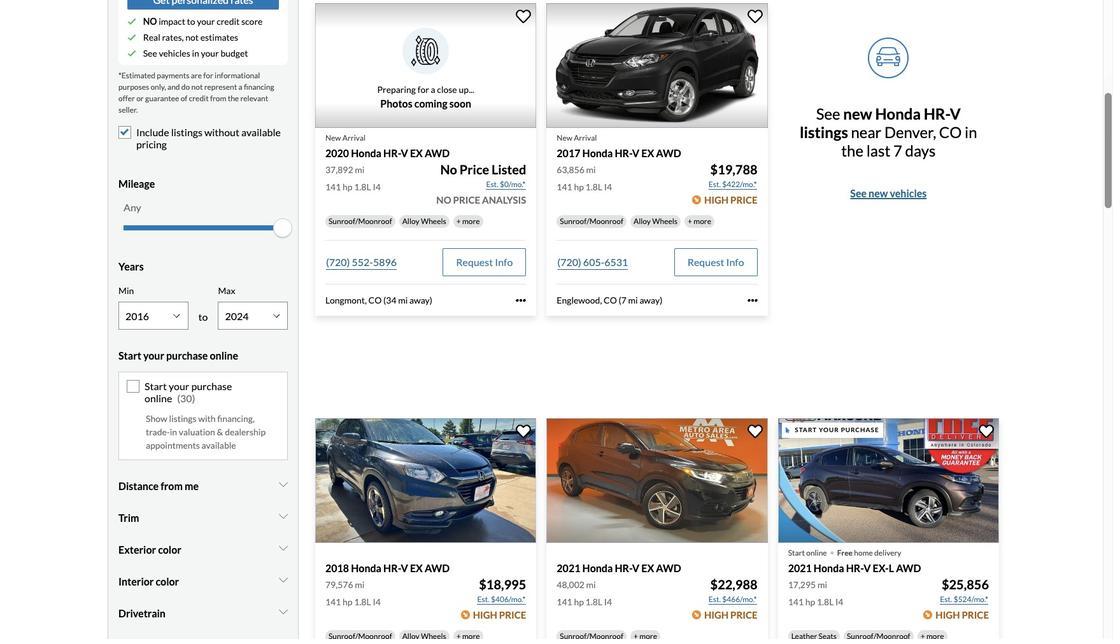 Task type: vqa. For each thing, say whether or not it's contained in the screenshot.
Depending
no



Task type: locate. For each thing, give the bounding box(es) containing it.
awd
[[425, 147, 450, 159], [657, 147, 682, 159], [425, 563, 450, 575], [657, 563, 682, 575], [897, 563, 922, 575]]

request info button up ellipsis h icon
[[675, 248, 758, 276]]

to up real rates, not estimates
[[187, 16, 195, 27]]

co for $19,788
[[604, 295, 617, 306]]

black 2021 honda hr-v ex awd suv / crossover all-wheel drive continuously variable transmission image
[[547, 419, 768, 543]]

mi for $19,788
[[587, 164, 596, 175]]

1 horizontal spatial + more
[[688, 216, 712, 226]]

i4 down 2018 honda hr-v ex awd
[[373, 597, 381, 608]]

midnight 2021 honda hr-v ex-l awd suv / crossover all-wheel drive continuously variable transmission image
[[779, 419, 1000, 543]]

*estimated payments are for informational purposes only, and do not represent a financing offer or guarantee of credit from the relevant seller.
[[119, 71, 274, 115]]

1 vertical spatial credit
[[189, 94, 209, 103]]

2021 up 17,295
[[789, 563, 812, 575]]

2 chevron down image from the top
[[279, 512, 288, 522]]

0 vertical spatial the
[[228, 94, 239, 103]]

hp down 63,856
[[574, 181, 584, 192]]

mi right the 37,892
[[355, 164, 365, 175]]

include
[[136, 126, 169, 138]]

0 vertical spatial start your purchase online
[[119, 350, 238, 362]]

17,295
[[789, 580, 817, 591]]

+ more
[[457, 216, 480, 226], [688, 216, 712, 226]]

high for $25,856
[[936, 610, 961, 621]]

0 horizontal spatial request info button
[[443, 248, 527, 276]]

2 info from the left
[[727, 256, 745, 268]]

1 arrival from the left
[[343, 133, 366, 142]]

0 horizontal spatial request
[[457, 256, 493, 268]]

1 horizontal spatial request
[[688, 256, 725, 268]]

0 horizontal spatial request info
[[457, 256, 513, 268]]

1 away) from the left
[[410, 295, 433, 306]]

1 horizontal spatial credit
[[217, 16, 240, 27]]

1 horizontal spatial 2021
[[789, 563, 812, 575]]

info for listed
[[495, 256, 513, 268]]

away) right (34
[[410, 295, 433, 306]]

new down the last
[[869, 187, 889, 199]]

1 alloy from the left
[[403, 216, 420, 226]]

in down real rates, not estimates
[[192, 48, 199, 59]]

in up appointments
[[170, 427, 177, 438]]

1 horizontal spatial alloy
[[634, 216, 651, 226]]

price
[[460, 162, 490, 177]]

0 horizontal spatial alloy
[[403, 216, 420, 226]]

1.8l inside 48,002 mi 141 hp 1.8l i4
[[586, 597, 603, 608]]

1 request info from the left
[[457, 256, 513, 268]]

1 vertical spatial new
[[869, 187, 889, 199]]

check image down check icon
[[127, 33, 136, 42]]

1 vertical spatial no
[[437, 194, 452, 206]]

2021 inside the start online · free home delivery 2021 honda hr-v ex-l awd
[[789, 563, 812, 575]]

ellipsis h image
[[516, 296, 527, 306]]

0 horizontal spatial credit
[[189, 94, 209, 103]]

2 + from the left
[[688, 216, 693, 226]]

color inside dropdown button
[[158, 544, 182, 557]]

chevron down image inside drivetrain dropdown button
[[279, 608, 288, 618]]

mi inside 48,002 mi 141 hp 1.8l i4
[[587, 580, 596, 591]]

credit
[[217, 16, 240, 27], [189, 94, 209, 103]]

arrival for no
[[343, 133, 366, 142]]

3 chevron down image from the top
[[279, 576, 288, 586]]

2 horizontal spatial co
[[940, 123, 963, 141]]

mi inside 63,856 mi 141 hp 1.8l i4
[[587, 164, 596, 175]]

credit right of
[[189, 94, 209, 103]]

alloy wheels for est.
[[634, 216, 678, 226]]

black 2018 honda hr-v ex awd suv / crossover all-wheel drive 7-speed cvt image
[[315, 419, 537, 543]]

i4 down 2021 honda hr-v ex awd
[[605, 597, 613, 608]]

141 down 63,856
[[557, 181, 573, 192]]

2017
[[557, 147, 581, 159]]

financing,
[[217, 414, 255, 425]]

+ more for est.
[[688, 216, 712, 226]]

mi inside 17,295 mi 141 hp 1.8l i4
[[818, 580, 828, 591]]

your up (30)
[[169, 380, 189, 393]]

est. up the analysis
[[487, 180, 499, 189]]

request info for price
[[457, 256, 513, 268]]

est. down $22,988
[[709, 595, 721, 605]]

1 vertical spatial from
[[161, 481, 183, 493]]

more
[[463, 216, 480, 226], [694, 216, 712, 226]]

0 horizontal spatial (720)
[[326, 256, 350, 268]]

141 inside 79,576 mi 141 hp 1.8l i4
[[326, 597, 341, 608]]

0 horizontal spatial new
[[326, 133, 341, 142]]

0 vertical spatial see
[[143, 48, 157, 59]]

see down "real"
[[143, 48, 157, 59]]

real
[[143, 32, 160, 43]]

trade-
[[146, 427, 170, 438]]

appointments
[[146, 441, 200, 451]]

1 horizontal spatial vehicles
[[891, 187, 927, 199]]

mi right 48,002 on the bottom right of the page
[[587, 580, 596, 591]]

see left 'near'
[[817, 105, 844, 123]]

1 horizontal spatial arrival
[[574, 133, 597, 142]]

i4 for $19,788
[[605, 181, 613, 192]]

alloy wheels for price
[[403, 216, 447, 226]]

your
[[197, 16, 215, 27], [201, 48, 219, 59], [143, 350, 164, 362], [169, 380, 189, 393], [820, 427, 840, 434]]

1 horizontal spatial online
[[210, 350, 238, 362]]

from left me
[[161, 481, 183, 493]]

(720) left 605-
[[558, 256, 582, 268]]

hp inside 48,002 mi 141 hp 1.8l i4
[[574, 597, 584, 608]]

request info button for est.
[[675, 248, 758, 276]]

2 vertical spatial online
[[807, 548, 828, 558]]

0 horizontal spatial available
[[202, 441, 236, 451]]

141 down 17,295
[[789, 597, 804, 608]]

request info button
[[443, 248, 527, 276], [675, 248, 758, 276]]

i4 down the start online · free home delivery 2021 honda hr-v ex-l awd on the right bottom of the page
[[836, 597, 844, 608]]

high price down 'est. $524/mo.*' button
[[936, 610, 990, 621]]

1 horizontal spatial away)
[[640, 295, 663, 306]]

not
[[186, 32, 199, 43], [192, 82, 203, 92]]

141 for $19,788
[[557, 181, 573, 192]]

mi right 79,576
[[355, 580, 365, 591]]

2 arrival from the left
[[574, 133, 597, 142]]

(720) left 552- on the left of the page
[[326, 256, 350, 268]]

sunroof/moonroof for no
[[329, 216, 392, 226]]

(7
[[619, 295, 627, 306]]

chevron down image for interior color
[[279, 576, 288, 586]]

mi inside 79,576 mi 141 hp 1.8l i4
[[355, 580, 365, 591]]

high down 'est. $406/mo.*' button
[[473, 610, 498, 621]]

est. down $25,856
[[941, 595, 953, 605]]

2018
[[326, 563, 349, 575]]

141 inside 48,002 mi 141 hp 1.8l i4
[[557, 597, 573, 608]]

start your purchase online
[[119, 350, 238, 362], [145, 380, 232, 405]]

info for $422/mo.*
[[727, 256, 745, 268]]

est. for $25,856
[[941, 595, 953, 605]]

not right do
[[192, 82, 203, 92]]

listings for available
[[171, 126, 203, 138]]

1.8l down 2018 honda hr-v ex awd
[[355, 597, 371, 608]]

1.8l for $25,856
[[818, 597, 834, 608]]

141 down 79,576
[[326, 597, 341, 608]]

purchase inside dropdown button
[[166, 350, 208, 362]]

request info for est.
[[688, 256, 745, 268]]

hp inside 79,576 mi 141 hp 1.8l i4
[[343, 597, 353, 608]]

hp for no
[[343, 181, 353, 192]]

chevron down image for drivetrain
[[279, 608, 288, 618]]

1 request from the left
[[457, 256, 493, 268]]

mi for $25,856
[[818, 580, 828, 591]]

v inside the start online · free home delivery 2021 honda hr-v ex-l awd
[[864, 563, 872, 575]]

new
[[844, 105, 873, 123], [869, 187, 889, 199]]

high down 'est. $524/mo.*' button
[[936, 610, 961, 621]]

start your purchase online up with
[[145, 380, 232, 405]]

0 vertical spatial purchase
[[166, 350, 208, 362]]

request for price
[[457, 256, 493, 268]]

2 request info button from the left
[[675, 248, 758, 276]]

mi inside 37,892 mi 141 hp 1.8l i4
[[355, 164, 365, 175]]

high for $18,995
[[473, 610, 498, 621]]

1.8l inside 79,576 mi 141 hp 1.8l i4
[[355, 597, 371, 608]]

est. for $22,988
[[709, 595, 721, 605]]

sunroof/moonroof up (720) 605-6531
[[560, 216, 624, 226]]

$22,988 est. $466/mo.*
[[709, 577, 758, 605]]

1 check image from the top
[[127, 33, 136, 42]]

1 + more from the left
[[457, 216, 480, 226]]

color inside dropdown button
[[156, 576, 179, 588]]

no
[[441, 162, 458, 177]]

more down no price listed est. $0/mo.* no price analysis
[[463, 216, 480, 226]]

the left the last
[[842, 141, 864, 160]]

1 horizontal spatial request info
[[688, 256, 745, 268]]

2 request from the left
[[688, 256, 725, 268]]

start online · free home delivery 2021 honda hr-v ex-l awd
[[789, 540, 922, 575]]

co right the days
[[940, 123, 963, 141]]

i4 inside 79,576 mi 141 hp 1.8l i4
[[373, 597, 381, 608]]

i4 inside 37,892 mi 141 hp 1.8l i4
[[373, 181, 381, 192]]

2 sunroof/moonroof from the left
[[560, 216, 624, 226]]

co for no price listed
[[369, 295, 382, 306]]

est. $422/mo.* button
[[709, 178, 758, 191]]

0 horizontal spatial online
[[145, 393, 172, 405]]

see new vehicles
[[851, 187, 927, 199]]

1 horizontal spatial new
[[557, 133, 573, 142]]

1 horizontal spatial in
[[192, 48, 199, 59]]

listings inside show listings with financing, trade-in valuation & dealership appointments available
[[169, 414, 197, 425]]

est. down $18,995
[[478, 595, 490, 605]]

1 request info button from the left
[[443, 248, 527, 276]]

1 horizontal spatial alloy wheels
[[634, 216, 678, 226]]

1.8l down 2021 honda hr-v ex awd
[[586, 597, 603, 608]]

+
[[457, 216, 461, 226], [688, 216, 693, 226]]

1 horizontal spatial request info button
[[675, 248, 758, 276]]

hp down 79,576
[[343, 597, 353, 608]]

1 horizontal spatial (720)
[[558, 256, 582, 268]]

i4 inside 63,856 mi 141 hp 1.8l i4
[[605, 181, 613, 192]]

your inside dropdown button
[[143, 350, 164, 362]]

honda up 7
[[876, 105, 922, 123]]

2 alloy wheels from the left
[[634, 216, 678, 226]]

available down &
[[202, 441, 236, 451]]

see for see vehicles in your budget
[[143, 48, 157, 59]]

hp inside 63,856 mi 141 hp 1.8l i4
[[574, 181, 584, 192]]

the down the a at the top
[[228, 94, 239, 103]]

arrival
[[343, 133, 366, 142], [574, 133, 597, 142]]

check image
[[127, 17, 136, 26]]

chevron down image inside trim dropdown button
[[279, 512, 288, 522]]

1 new from the left
[[326, 133, 341, 142]]

1 info from the left
[[495, 256, 513, 268]]

i4 down new arrival 2017 honda hr-v ex awd at the top right of page
[[605, 181, 613, 192]]

honda down free
[[814, 563, 845, 575]]

$406/mo.*
[[491, 595, 526, 605]]

1 vertical spatial the
[[842, 141, 864, 160]]

2 horizontal spatial see
[[851, 187, 867, 199]]

co left (34
[[369, 295, 382, 306]]

hp for $22,988
[[574, 597, 584, 608]]

0 horizontal spatial + more
[[457, 216, 480, 226]]

honda inside the start online · free home delivery 2021 honda hr-v ex-l awd
[[814, 563, 845, 575]]

mi for no
[[355, 164, 365, 175]]

more for est.
[[694, 216, 712, 226]]

0 horizontal spatial in
[[170, 427, 177, 438]]

price down $422/mo.*
[[731, 194, 758, 206]]

2 more from the left
[[694, 216, 712, 226]]

chevron down image inside interior color dropdown button
[[279, 576, 288, 586]]

2 new from the left
[[557, 133, 573, 142]]

0 vertical spatial from
[[210, 94, 226, 103]]

est. inside $25,856 est. $524/mo.*
[[941, 595, 953, 605]]

0 vertical spatial color
[[158, 544, 182, 557]]

the inside near denver, co in the last 7 days
[[842, 141, 864, 160]]

0 horizontal spatial 2021
[[557, 563, 581, 575]]

est. down $19,788
[[709, 180, 721, 189]]

check image for real rates, not estimates
[[127, 33, 136, 42]]

check image
[[127, 33, 136, 42], [127, 49, 136, 58]]

1 vertical spatial vehicles
[[891, 187, 927, 199]]

0 horizontal spatial +
[[457, 216, 461, 226]]

63,856
[[557, 164, 585, 175]]

i4 inside 17,295 mi 141 hp 1.8l i4
[[836, 597, 844, 608]]

v inside new arrival 2020 honda hr-v ex awd
[[401, 147, 408, 159]]

141 inside 63,856 mi 141 hp 1.8l i4
[[557, 181, 573, 192]]

est. $406/mo.* button
[[477, 594, 527, 607]]

1 2021 from the left
[[557, 563, 581, 575]]

hr- inside new arrival 2017 honda hr-v ex awd
[[615, 147, 633, 159]]

arrival inside new arrival 2020 honda hr-v ex awd
[[343, 133, 366, 142]]

check image for see vehicles in your budget
[[127, 49, 136, 58]]

no up "real"
[[143, 16, 157, 27]]

high price down est. $422/mo.* button
[[705, 194, 758, 206]]

0 horizontal spatial arrival
[[343, 133, 366, 142]]

valuation
[[179, 427, 215, 438]]

start inside the start online · free home delivery 2021 honda hr-v ex-l awd
[[789, 548, 805, 558]]

to
[[187, 16, 195, 27], [199, 311, 208, 323]]

price for $19,788
[[731, 194, 758, 206]]

1 horizontal spatial see
[[817, 105, 844, 123]]

chevron down image
[[279, 480, 288, 490], [279, 512, 288, 522], [279, 576, 288, 586], [279, 608, 288, 618]]

0 vertical spatial new
[[844, 105, 873, 123]]

0 horizontal spatial alloy wheels
[[403, 216, 447, 226]]

hp inside 37,892 mi 141 hp 1.8l i4
[[343, 181, 353, 192]]

1.8l inside 63,856 mi 141 hp 1.8l i4
[[586, 181, 603, 192]]

new inside new arrival 2020 honda hr-v ex awd
[[326, 133, 341, 142]]

request for est.
[[688, 256, 725, 268]]

1 alloy wheels from the left
[[403, 216, 447, 226]]

est. for $18,995
[[478, 595, 490, 605]]

2 away) from the left
[[640, 295, 663, 306]]

0 horizontal spatial away)
[[410, 295, 433, 306]]

1 vertical spatial color
[[156, 576, 179, 588]]

(720) inside (720) 605-6531 button
[[558, 256, 582, 268]]

2 request info from the left
[[688, 256, 745, 268]]

2 vertical spatial in
[[170, 427, 177, 438]]

0 horizontal spatial the
[[228, 94, 239, 103]]

2 wheels from the left
[[653, 216, 678, 226]]

new up 2017
[[557, 133, 573, 142]]

show listings with financing, trade-in valuation & dealership appointments available
[[146, 414, 266, 451]]

0 horizontal spatial co
[[369, 295, 382, 306]]

vehicles down rates,
[[159, 48, 190, 59]]

$19,788 est. $422/mo.*
[[709, 162, 758, 189]]

141 for $22,988
[[557, 597, 573, 608]]

price down 'price'
[[453, 194, 481, 206]]

(720)
[[326, 256, 350, 268], [558, 256, 582, 268]]

chevron down image
[[279, 544, 288, 554]]

1 (720) from the left
[[326, 256, 350, 268]]

0 horizontal spatial info
[[495, 256, 513, 268]]

credit inside *estimated payments are for informational purposes only, and do not represent a financing offer or guarantee of credit from the relevant seller.
[[189, 94, 209, 103]]

+ more down no price listed est. $0/mo.* no price analysis
[[457, 216, 480, 226]]

1 more from the left
[[463, 216, 480, 226]]

0 vertical spatial check image
[[127, 33, 136, 42]]

2 + more from the left
[[688, 216, 712, 226]]

check image up *estimated
[[127, 49, 136, 58]]

4 chevron down image from the top
[[279, 608, 288, 618]]

0 horizontal spatial to
[[187, 16, 195, 27]]

available down relevant
[[242, 126, 281, 138]]

price down $406/mo.*
[[499, 610, 527, 621]]

0 vertical spatial in
[[192, 48, 199, 59]]

see down the last
[[851, 187, 867, 199]]

(720) for no
[[326, 256, 350, 268]]

honda
[[876, 105, 922, 123], [351, 147, 382, 159], [583, 147, 613, 159], [351, 563, 382, 575], [583, 563, 613, 575], [814, 563, 845, 575]]

credit up 'estimates'
[[217, 16, 240, 27]]

listings down of
[[171, 126, 203, 138]]

high price for $19,788
[[705, 194, 758, 206]]

not inside *estimated payments are for informational purposes only, and do not represent a financing offer or guarantee of credit from the relevant seller.
[[192, 82, 203, 92]]

1 horizontal spatial co
[[604, 295, 617, 306]]

0 vertical spatial available
[[242, 126, 281, 138]]

est. $524/mo.* button
[[940, 594, 990, 607]]

listings
[[800, 123, 849, 141], [171, 126, 203, 138], [169, 414, 197, 425]]

available inside include listings without available pricing
[[242, 126, 281, 138]]

englewood,
[[557, 295, 603, 306]]

est. inside $18,995 est. $406/mo.*
[[478, 595, 490, 605]]

more down est. $422/mo.* button
[[694, 216, 712, 226]]

mi right (34
[[398, 295, 408, 306]]

1 horizontal spatial no
[[437, 194, 452, 206]]

from inside *estimated payments are for informational purposes only, and do not represent a financing offer or guarantee of credit from the relevant seller.
[[210, 94, 226, 103]]

1 horizontal spatial wheels
[[653, 216, 678, 226]]

1.8l down new arrival 2017 honda hr-v ex awd at the top right of page
[[586, 181, 603, 192]]

(720) 552-5896
[[326, 256, 397, 268]]

new up the last
[[844, 105, 873, 123]]

1.8l down new arrival 2020 honda hr-v ex awd
[[355, 181, 371, 192]]

1 vertical spatial see
[[817, 105, 844, 123]]

mouse pointer image
[[786, 428, 790, 434]]

mi right 17,295
[[818, 580, 828, 591]]

sunroof/moonroof
[[329, 216, 392, 226], [560, 216, 624, 226]]

0 vertical spatial online
[[210, 350, 238, 362]]

for
[[203, 71, 213, 80]]

arrival up 2017
[[574, 133, 597, 142]]

1 horizontal spatial sunroof/moonroof
[[560, 216, 624, 226]]

honda up 63,856 mi 141 hp 1.8l i4
[[583, 147, 613, 159]]

2 2021 from the left
[[789, 563, 812, 575]]

1 vertical spatial online
[[145, 393, 172, 405]]

2 check image from the top
[[127, 49, 136, 58]]

0 horizontal spatial see
[[143, 48, 157, 59]]

no inside no price listed est. $0/mo.* no price analysis
[[437, 194, 452, 206]]

1.8l inside 17,295 mi 141 hp 1.8l i4
[[818, 597, 834, 608]]

hp down 48,002 on the bottom right of the page
[[574, 597, 584, 608]]

48,002
[[557, 580, 585, 591]]

est. inside $22,988 est. $466/mo.*
[[709, 595, 721, 605]]

hp inside 17,295 mi 141 hp 1.8l i4
[[806, 597, 816, 608]]

141 inside 17,295 mi 141 hp 1.8l i4
[[789, 597, 804, 608]]

max
[[218, 286, 235, 296]]

*estimated
[[119, 71, 155, 80]]

1.8l for $22,988
[[586, 597, 603, 608]]

away) right (7
[[640, 295, 663, 306]]

color right interior
[[156, 576, 179, 588]]

1 horizontal spatial to
[[199, 311, 208, 323]]

$524/mo.*
[[954, 595, 989, 605]]

price down $466/mo.*
[[731, 610, 758, 621]]

not up the see vehicles in your budget
[[186, 32, 199, 43]]

in right the days
[[966, 123, 978, 141]]

from down represent
[[210, 94, 226, 103]]

color right 'exterior'
[[158, 544, 182, 557]]

wheels
[[421, 216, 447, 226], [653, 216, 678, 226]]

near
[[852, 123, 882, 141]]

i4 inside 48,002 mi 141 hp 1.8l i4
[[605, 597, 613, 608]]

2 vertical spatial see
[[851, 187, 867, 199]]

2 (720) from the left
[[558, 256, 582, 268]]

0 horizontal spatial vehicles
[[159, 48, 190, 59]]

alloy for $19,788
[[634, 216, 651, 226]]

i4
[[373, 181, 381, 192], [605, 181, 613, 192], [373, 597, 381, 608], [605, 597, 613, 608], [836, 597, 844, 608]]

hp for $18,995
[[343, 597, 353, 608]]

listings inside include listings without available pricing
[[171, 126, 203, 138]]

est. inside $19,788 est. $422/mo.*
[[709, 180, 721, 189]]

1 horizontal spatial info
[[727, 256, 745, 268]]

141 inside 37,892 mi 141 hp 1.8l i4
[[326, 181, 341, 192]]

high price down 'est. $406/mo.*' button
[[473, 610, 527, 621]]

hp down 17,295
[[806, 597, 816, 608]]

0 horizontal spatial no
[[143, 16, 157, 27]]

1.8l down ·
[[818, 597, 834, 608]]

exterior color
[[119, 544, 182, 557]]

605-
[[584, 256, 605, 268]]

i4 down new arrival 2020 honda hr-v ex awd
[[373, 181, 381, 192]]

alloy
[[403, 216, 420, 226], [634, 216, 651, 226]]

1 vertical spatial not
[[192, 82, 203, 92]]

price
[[453, 194, 481, 206], [731, 194, 758, 206], [499, 610, 527, 621], [731, 610, 758, 621], [963, 610, 990, 621]]

chevron down image inside distance from me dropdown button
[[279, 480, 288, 490]]

budget
[[221, 48, 248, 59]]

high price down est. $466/mo.* button
[[705, 610, 758, 621]]

1 horizontal spatial the
[[842, 141, 864, 160]]

purchase inside start your purchase online
[[191, 380, 232, 393]]

price down $524/mo.*
[[963, 610, 990, 621]]

1 chevron down image from the top
[[279, 480, 288, 490]]

2 horizontal spatial online
[[807, 548, 828, 558]]

1 vertical spatial start your purchase online
[[145, 380, 232, 405]]

home
[[855, 548, 874, 558]]

est. for $19,788
[[709, 180, 721, 189]]

high down est. $422/mo.* button
[[705, 194, 729, 206]]

est. $0/mo.* button
[[486, 178, 527, 191]]

1 vertical spatial check image
[[127, 49, 136, 58]]

listings left 'near'
[[800, 123, 849, 141]]

1 vertical spatial purchase
[[191, 380, 232, 393]]

hr- inside new arrival 2020 honda hr-v ex awd
[[384, 147, 401, 159]]

vehicles down 7
[[891, 187, 927, 199]]

0 horizontal spatial sunroof/moonroof
[[329, 216, 392, 226]]

dealership
[[225, 427, 266, 438]]

available inside show listings with financing, trade-in valuation & dealership appointments available
[[202, 441, 236, 451]]

2 alloy from the left
[[634, 216, 651, 226]]

l
[[890, 563, 895, 575]]

2 horizontal spatial in
[[966, 123, 978, 141]]

arrival inside new arrival 2017 honda hr-v ex awd
[[574, 133, 597, 142]]

141 down 48,002 on the bottom right of the page
[[557, 597, 573, 608]]

see vehicles in your budget
[[143, 48, 248, 59]]

new up 2020
[[326, 133, 341, 142]]

mi for $22,988
[[587, 580, 596, 591]]

honda inside new honda hr-v listings
[[876, 105, 922, 123]]

1 horizontal spatial available
[[242, 126, 281, 138]]

mi
[[355, 164, 365, 175], [587, 164, 596, 175], [398, 295, 408, 306], [629, 295, 638, 306], [355, 580, 365, 591], [587, 580, 596, 591], [818, 580, 828, 591]]

request info button for price
[[443, 248, 527, 276]]

1.8l inside 37,892 mi 141 hp 1.8l i4
[[355, 181, 371, 192]]

new inside new arrival 2017 honda hr-v ex awd
[[557, 133, 573, 142]]

trim button
[[119, 503, 288, 535]]

ex inside new arrival 2020 honda hr-v ex awd
[[410, 147, 423, 159]]

1 horizontal spatial +
[[688, 216, 693, 226]]

1 + from the left
[[457, 216, 461, 226]]

interior color
[[119, 576, 179, 588]]

0 horizontal spatial from
[[161, 481, 183, 493]]

no impact to your credit score
[[143, 16, 263, 27]]

0 vertical spatial no
[[143, 16, 157, 27]]

1 vertical spatial in
[[966, 123, 978, 141]]

high down est. $466/mo.* button
[[705, 610, 729, 621]]

1 sunroof/moonroof from the left
[[329, 216, 392, 226]]

listings up valuation
[[169, 414, 197, 425]]

from inside distance from me dropdown button
[[161, 481, 183, 493]]

min
[[119, 286, 134, 296]]

37,892
[[326, 164, 353, 175]]

new
[[326, 133, 341, 142], [557, 133, 573, 142]]

high price
[[705, 194, 758, 206], [473, 610, 527, 621], [705, 610, 758, 621], [936, 610, 990, 621]]

start inside dropdown button
[[119, 350, 141, 362]]

co left (7
[[604, 295, 617, 306]]

your up show
[[143, 350, 164, 362]]

(720) 552-5896 button
[[326, 248, 398, 276]]

1.8l for no price listed
[[355, 181, 371, 192]]

1 vertical spatial available
[[202, 441, 236, 451]]

1 wheels from the left
[[421, 216, 447, 226]]

0 horizontal spatial more
[[463, 216, 480, 226]]

away) for price
[[410, 295, 433, 306]]

(720) inside (720) 552-5896 "button"
[[326, 256, 350, 268]]

black 2017 honda hr-v ex awd suv / crossover all-wheel drive continuously variable transmission image
[[547, 3, 768, 128]]

$0/mo.*
[[500, 180, 526, 189]]

mi right 63,856
[[587, 164, 596, 175]]

0 horizontal spatial wheels
[[421, 216, 447, 226]]

1 horizontal spatial more
[[694, 216, 712, 226]]

1 horizontal spatial from
[[210, 94, 226, 103]]

sunroof/moonroof up (720) 552-5896
[[329, 216, 392, 226]]



Task type: describe. For each thing, give the bounding box(es) containing it.
rates,
[[162, 32, 184, 43]]

estimates
[[201, 32, 238, 43]]

$422/mo.*
[[723, 180, 758, 189]]

i4 for no price listed
[[373, 181, 381, 192]]

englewood, co (7 mi away)
[[557, 295, 663, 306]]

ex inside new arrival 2017 honda hr-v ex awd
[[642, 147, 655, 159]]

purposes
[[119, 82, 149, 92]]

price inside no price listed est. $0/mo.* no price analysis
[[453, 194, 481, 206]]

pricing
[[136, 138, 167, 150]]

seller.
[[119, 105, 138, 115]]

days
[[906, 141, 936, 160]]

mi right (7
[[629, 295, 638, 306]]

5896
[[373, 256, 397, 268]]

mileage button
[[119, 168, 288, 200]]

wheels for price
[[421, 216, 447, 226]]

high price for $22,988
[[705, 610, 758, 621]]

price for $18,995
[[499, 610, 527, 621]]

i4 for $22,988
[[605, 597, 613, 608]]

(34
[[384, 295, 397, 306]]

new inside new honda hr-v listings
[[844, 105, 873, 123]]

(30)
[[177, 393, 195, 405]]

wheels for est.
[[653, 216, 678, 226]]

do
[[182, 82, 190, 92]]

impact
[[159, 16, 185, 27]]

online inside dropdown button
[[210, 350, 238, 362]]

start your purchase online inside dropdown button
[[119, 350, 238, 362]]

start your purchase online button
[[119, 340, 288, 372]]

in inside show listings with financing, trade-in valuation & dealership appointments available
[[170, 427, 177, 438]]

show
[[146, 414, 167, 425]]

color for interior color
[[156, 576, 179, 588]]

v inside new honda hr-v listings
[[951, 105, 962, 123]]

+ more for price
[[457, 216, 480, 226]]

analysis
[[482, 194, 527, 206]]

only,
[[151, 82, 166, 92]]

sunroof/moonroof for $19,788
[[560, 216, 624, 226]]

no price listed est. $0/mo.* no price analysis
[[437, 162, 527, 206]]

552-
[[352, 256, 373, 268]]

me
[[185, 481, 199, 493]]

1.8l for $19,788
[[586, 181, 603, 192]]

listings for financing,
[[169, 414, 197, 425]]

color for exterior color
[[158, 544, 182, 557]]

interior
[[119, 576, 154, 588]]

vehicle photo unavailable image
[[315, 3, 537, 128]]

are
[[191, 71, 202, 80]]

alloy for no
[[403, 216, 420, 226]]

near denver, co in the last 7 days
[[842, 123, 978, 160]]

48,002 mi 141 hp 1.8l i4
[[557, 580, 613, 608]]

honda up 79,576 mi 141 hp 1.8l i4
[[351, 563, 382, 575]]

start your purchase
[[796, 427, 880, 434]]

listed
[[492, 162, 527, 177]]

63,856 mi 141 hp 1.8l i4
[[557, 164, 613, 192]]

the inside *estimated payments are for informational purposes only, and do not represent a financing offer or guarantee of credit from the relevant seller.
[[228, 94, 239, 103]]

include listings without available pricing
[[136, 126, 281, 150]]

score
[[242, 16, 263, 27]]

ellipsis h image
[[748, 296, 758, 306]]

away) for est.
[[640, 295, 663, 306]]

offer
[[119, 94, 135, 103]]

$22,988
[[711, 577, 758, 593]]

years
[[119, 261, 144, 273]]

high price for $25,856
[[936, 610, 990, 621]]

17,295 mi 141 hp 1.8l i4
[[789, 580, 844, 608]]

141 for $18,995
[[326, 597, 341, 608]]

interior color button
[[119, 567, 288, 599]]

(720) for $19,788
[[558, 256, 582, 268]]

new for $19,788
[[557, 133, 573, 142]]

see for see new vehicles
[[851, 187, 867, 199]]

your right mouse pointer image
[[820, 427, 840, 434]]

your up 'estimates'
[[197, 16, 215, 27]]

online inside start your purchase online
[[145, 393, 172, 405]]

141 for $25,856
[[789, 597, 804, 608]]

+ for price
[[457, 216, 461, 226]]

longmont,
[[326, 295, 367, 306]]

represent
[[204, 82, 237, 92]]

hp for $25,856
[[806, 597, 816, 608]]

0 vertical spatial credit
[[217, 16, 240, 27]]

new arrival 2017 honda hr-v ex awd
[[557, 133, 682, 159]]

v inside new arrival 2017 honda hr-v ex awd
[[633, 147, 640, 159]]

a
[[239, 82, 243, 92]]

$18,995
[[479, 577, 527, 593]]

&
[[217, 427, 223, 438]]

high price for $18,995
[[473, 610, 527, 621]]

awd inside the start online · free home delivery 2021 honda hr-v ex-l awd
[[897, 563, 922, 575]]

mileage
[[119, 178, 155, 190]]

(720) 605-6531
[[558, 256, 629, 268]]

payments
[[157, 71, 190, 80]]

arrival for $19,788
[[574, 133, 597, 142]]

in inside near denver, co in the last 7 days
[[966, 123, 978, 141]]

more for price
[[463, 216, 480, 226]]

i4 for $25,856
[[836, 597, 844, 608]]

last
[[867, 141, 891, 160]]

0 vertical spatial vehicles
[[159, 48, 190, 59]]

distance from me
[[119, 481, 199, 493]]

drivetrain button
[[119, 599, 288, 631]]

honda up 48,002 mi 141 hp 1.8l i4
[[583, 563, 613, 575]]

start inside start your purchase online
[[145, 380, 167, 393]]

distance from me button
[[119, 471, 288, 503]]

denver,
[[885, 123, 937, 141]]

your down 'estimates'
[[201, 48, 219, 59]]

your inside start your purchase online
[[169, 380, 189, 393]]

2 vertical spatial purchase
[[842, 427, 880, 434]]

ex-
[[873, 563, 890, 575]]

6531
[[605, 256, 629, 268]]

0 vertical spatial not
[[186, 32, 199, 43]]

79,576
[[326, 580, 353, 591]]

7
[[894, 141, 903, 160]]

real rates, not estimates
[[143, 32, 238, 43]]

co inside near denver, co in the last 7 days
[[940, 123, 963, 141]]

i4 for $18,995
[[373, 597, 381, 608]]

listings inside new honda hr-v listings
[[800, 123, 849, 141]]

high for $22,988
[[705, 610, 729, 621]]

0 vertical spatial to
[[187, 16, 195, 27]]

relevant
[[241, 94, 268, 103]]

or
[[137, 94, 144, 103]]

hr- inside new honda hr-v listings
[[925, 105, 951, 123]]

honda inside new arrival 2020 honda hr-v ex awd
[[351, 147, 382, 159]]

awd inside new arrival 2020 honda hr-v ex awd
[[425, 147, 450, 159]]

without
[[205, 126, 240, 138]]

see for see
[[817, 105, 844, 123]]

mi for $18,995
[[355, 580, 365, 591]]

$466/mo.*
[[723, 595, 758, 605]]

distance
[[119, 481, 159, 493]]

$19,788
[[711, 162, 758, 177]]

awd inside new arrival 2017 honda hr-v ex awd
[[657, 147, 682, 159]]

drivetrain
[[119, 608, 166, 620]]

new for no price listed
[[326, 133, 341, 142]]

hp for $19,788
[[574, 181, 584, 192]]

price for $22,988
[[731, 610, 758, 621]]

longmont, co (34 mi away)
[[326, 295, 433, 306]]

$18,995 est. $406/mo.*
[[478, 577, 527, 605]]

+ for est.
[[688, 216, 693, 226]]

informational
[[215, 71, 260, 80]]

trim
[[119, 513, 139, 525]]

honda inside new arrival 2017 honda hr-v ex awd
[[583, 147, 613, 159]]

delivery
[[875, 548, 902, 558]]

141 for no
[[326, 181, 341, 192]]

new arrival 2020 honda hr-v ex awd
[[326, 133, 450, 159]]

price for $25,856
[[963, 610, 990, 621]]

chevron down image for trim
[[279, 512, 288, 522]]

est. inside no price listed est. $0/mo.* no price analysis
[[487, 180, 499, 189]]

$25,856
[[942, 577, 990, 593]]

$25,856 est. $524/mo.*
[[941, 577, 990, 605]]

est. $466/mo.* button
[[709, 594, 758, 607]]

1 vertical spatial to
[[199, 311, 208, 323]]

1.8l for $18,995
[[355, 597, 371, 608]]

online inside the start online · free home delivery 2021 honda hr-v ex-l awd
[[807, 548, 828, 558]]

hr- inside the start online · free home delivery 2021 honda hr-v ex-l awd
[[847, 563, 864, 575]]

chevron down image for distance from me
[[279, 480, 288, 490]]

high for $19,788
[[705, 194, 729, 206]]

guarantee
[[145, 94, 179, 103]]



